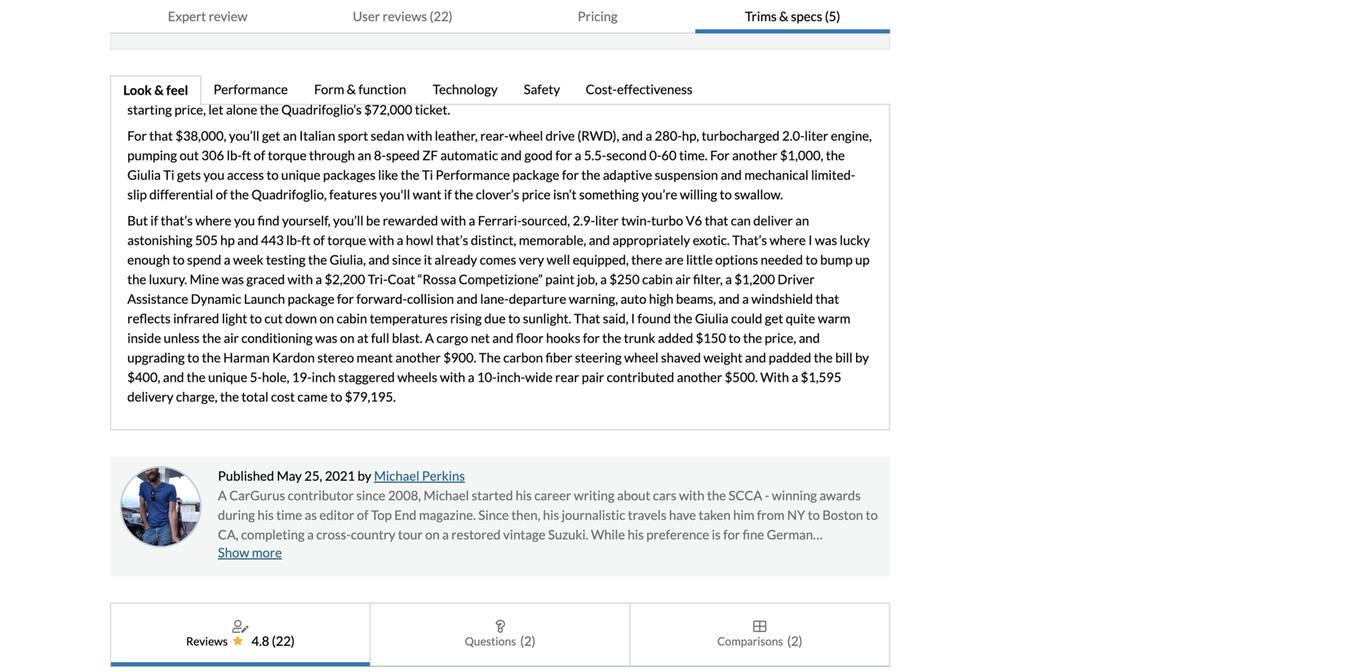 Task type: describe. For each thing, give the bounding box(es) containing it.
form & function tab
[[302, 76, 420, 106]]

turbocharged
[[702, 128, 780, 144]]

and up leftover
[[234, 63, 255, 78]]

meant
[[357, 350, 393, 366]]

1 horizontal spatial that's
[[436, 232, 468, 248]]

the down room
[[409, 566, 428, 582]]

comparisons
[[717, 635, 783, 648]]

the up the added
[[674, 311, 692, 327]]

1 vertical spatial materials
[[430, 82, 483, 98]]

the up effectiveness
[[675, 63, 693, 78]]

hooks
[[546, 330, 580, 346]]

hp
[[220, 232, 235, 248]]

tab list for tab panel containing sadly, the controls and materials don't live up to the standards set by the design. everything from the infotainment screen down looks like it's made of leftover chrysler parts, and the materials themselves don't feel commensurate with the giulia's $38,000 starting price, let alone the quadrifoglio's $72,000 ticket.
[[110, 76, 890, 106]]

performance inside tab
[[214, 81, 288, 97]]

unique inside but if that's where you find yourself, you'll be rewarded with a ferrari-sourced, 2.9-liter twin-turbo v6 that can deliver an astonishing 505 hp and 443 lb-ft of torque with a howl that's distinct, memorable, and appropriately exotic. that's where i was lucky enough to spend a week testing the giulia, and since it already comes very well equipped, there are little options needed to bump up the luxury. mine was graced with a $2,200 tri-coat "rossa competizione" paint job, a $250 cabin air filter, a $1,200 driver assistance dynamic launch package for forward-collision and lane-departure warning, auto high beams, and a windshield that reflects infrared light to cut down on cabin temperatures rising due to sunlight. that said, i found the giulia could get quite warm inside unless the air conditioning was on at full blast. a cargo net and floor hooks for the trunk added $150 to the price, and upgrading to the harman kardon stereo meant another $900. the carbon fiber steering wheel shaved weight and padded the bill by $400, and the unique 5-hole, 19-inch staggered wheels with a 10-inch-wide rear pair contributed another $500. with a $1,595 delivery charge, the total cost came to $79,195.
[[208, 369, 247, 385]]

can
[[731, 213, 751, 229]]

vintage
[[503, 527, 545, 543]]

2 ti from the left
[[422, 167, 433, 183]]

0 vertical spatial an
[[283, 128, 297, 144]]

for down $2,200
[[337, 291, 354, 307]]

starting
[[127, 102, 172, 118]]

down inside sadly, the controls and materials don't live up to the standards set by the design. everything from the infotainment screen down looks like it's made of leftover chrysler parts, and the materials themselves don't feel commensurate with the giulia's $38,000 starting price, let alone the quadrifoglio's $72,000 ticket.
[[813, 63, 845, 78]]

for up isn't
[[562, 167, 579, 183]]

it's
[[183, 82, 199, 98]]

second
[[606, 147, 647, 163]]

2.0-
[[782, 128, 805, 144]]

performance inside for that $38,000, you'll get an italian sport sedan with leather, rear-wheel drive (rwd), and a 280-hp, turbocharged 2.0-liter engine, pumping out 306 lb-ft of torque through an 8-speed zf automatic and good for a 5.5-second 0-60 time. for another $1,000, the giulia ti gets you access to unique packages like the ti performance package for the adaptive suspension and mechanical limited- slip differential of the quadrifoglio, features you'll want if the clover's price isn't something you're willing to swallow.
[[436, 167, 510, 183]]

of inside but if that's where you find yourself, you'll be rewarded with a ferrari-sourced, 2.9-liter twin-turbo v6 that can deliver an astonishing 505 hp and 443 lb-ft of torque with a howl that's distinct, memorable, and appropriately exotic. that's where i was lucky enough to spend a week testing the giulia, and since it already comes very well equipped, there are little options needed to bump up the luxury. mine was graced with a $2,200 tri-coat "rossa competizione" paint job, a $250 cabin air filter, a $1,200 driver assistance dynamic launch package for forward-collision and lane-departure warning, auto high beams, and a windshield that reflects infrared light to cut down on cabin temperatures rising due to sunlight. that said, i found the giulia could get quite warm inside unless the air conditioning was on at full blast. a cargo net and floor hooks for the trunk added $150 to the price, and upgrading to the harman kardon stereo meant another $900. the carbon fiber steering wheel shaved weight and padded the bill by $400, and the unique 5-hole, 19-inch staggered wheels with a 10-inch-wide rear pair contributed another $500. with a $1,595 delivery charge, the total cost came to $79,195.
[[313, 232, 325, 248]]

2 horizontal spatial that
[[816, 291, 839, 307]]

to up luxury.
[[172, 252, 185, 268]]

the left giulia,
[[308, 252, 327, 268]]

an inside but if that's where you find yourself, you'll be rewarded with a ferrari-sourced, 2.9-liter twin-turbo v6 that can deliver an astonishing 505 hp and 443 lb-ft of torque with a howl that's distinct, memorable, and appropriately exotic. that's where i was lucky enough to spend a week testing the giulia, and since it already comes very well equipped, there are little options needed to bump up the luxury. mine was graced with a $2,200 tri-coat "rossa competizione" paint job, a $250 cabin air filter, a $1,200 driver assistance dynamic launch package for forward-collision and lane-departure warning, auto high beams, and a windshield that reflects infrared light to cut down on cabin temperatures rising due to sunlight. that said, i found the giulia could get quite warm inside unless the air conditioning was on at full blast. a cargo net and floor hooks for the trunk added $150 to the price, and upgrading to the harman kardon stereo meant another $900. the carbon fiber steering wheel shaved weight and padded the bill by $400, and the unique 5-hole, 19-inch staggered wheels with a 10-inch-wide rear pair contributed another $500. with a $1,595 delivery charge, the total cost came to $79,195.
[[795, 213, 809, 229]]

1 vertical spatial was
[[222, 271, 244, 287]]

and up equipped,
[[589, 232, 610, 248]]

kardon
[[272, 350, 315, 366]]

performance tab
[[201, 76, 302, 106]]

1 horizontal spatial i
[[808, 232, 812, 248]]

and down upgrading
[[163, 369, 184, 385]]

the
[[479, 350, 501, 366]]

the up "$1,595" at the bottom right of the page
[[814, 350, 833, 366]]

2 horizontal spatial -
[[765, 488, 769, 504]]

a up could
[[742, 291, 749, 307]]

his up completing
[[258, 507, 274, 523]]

screen
[[773, 63, 811, 78]]

tab panel containing sadly, the controls and materials don't live up to the standards set by the design. everything from the infotainment screen down looks like it's made of leftover chrysler parts, and the materials themselves don't feel commensurate with the giulia's $38,000 starting price, let alone the quadrifoglio's $72,000 ticket.
[[110, 61, 890, 431]]

more
[[252, 545, 282, 561]]

suzuki.
[[548, 527, 588, 543]]

the down infotainment
[[724, 82, 743, 98]]

1 vertical spatial cabin
[[337, 311, 367, 327]]

his up automobile
[[628, 527, 644, 543]]

collision
[[407, 291, 454, 307]]

while
[[591, 527, 625, 543]]

the up limited-
[[826, 147, 845, 163]]

1 horizontal spatial -
[[542, 546, 546, 562]]

are
[[665, 252, 684, 268]]

temperatures
[[370, 311, 448, 327]]

access
[[227, 167, 264, 183]]

speed
[[386, 147, 420, 163]]

1 vertical spatial on
[[340, 330, 354, 346]]

out
[[179, 147, 199, 163]]

for that $38,000, you'll get an italian sport sedan with leather, rear-wheel drive (rwd), and a 280-hp, turbocharged 2.0-liter engine, pumping out 306 lb-ft of torque through an 8-speed zf automatic and good for a 5.5-second 0-60 time. for another $1,000, the giulia ti gets you access to unique packages like the ti performance package for the adaptive suspension and mechanical limited- slip differential of the quadrifoglio, features you'll want if the clover's price isn't something you're willing to swallow.
[[127, 128, 872, 202]]

$38,000
[[789, 82, 837, 98]]

mustang
[[218, 566, 268, 582]]

to right ny
[[808, 507, 820, 523]]

and down quite
[[799, 330, 820, 346]]

of down automobile
[[600, 566, 612, 582]]

turbo
[[651, 213, 683, 229]]

0 vertical spatial air
[[675, 271, 691, 287]]

$1,200
[[734, 271, 775, 287]]

a down hp at the top of page
[[224, 252, 230, 268]]

505
[[195, 232, 218, 248]]

auto
[[620, 291, 646, 307]]

full
[[371, 330, 389, 346]]

technology
[[433, 81, 498, 97]]

with down want at left top
[[441, 213, 466, 229]]

to right due
[[508, 311, 520, 327]]

for inside the a cargurus contributor since 2008, michael started his career writing about cars with the scca - winning awards during his time as editor of top end magazine. since then, his journalistic travels have taken him from ny to boston to ca, completing a cross-country tour on a restored vintage suzuki. while his preference is for fine german automobiles - and the extra leg room they so often afford - his first automobile memories center around impromptu mustang vs. corvette races down the local highway, in the backseat of his father's latest acquisition.
[[723, 527, 740, 543]]

a down magazine.
[[442, 527, 449, 543]]

his up then,
[[516, 488, 532, 504]]

feel inside tab
[[166, 82, 188, 98]]

of down access
[[216, 187, 227, 202]]

that inside for that $38,000, you'll get an italian sport sedan with leather, rear-wheel drive (rwd), and a 280-hp, turbocharged 2.0-liter engine, pumping out 306 lb-ft of torque through an 8-speed zf automatic and good for a 5.5-second 0-60 time. for another $1,000, the giulia ti gets you access to unique packages like the ti performance package for the adaptive suspension and mechanical limited- slip differential of the quadrifoglio, features you'll want if the clover's price isn't something you're willing to swallow.
[[149, 128, 173, 144]]

to right boston
[[866, 507, 878, 523]]

giulia's
[[745, 82, 787, 98]]

the down could
[[743, 330, 762, 346]]

feel inside sadly, the controls and materials don't live up to the standards set by the design. everything from the infotainment screen down looks like it's made of leftover chrysler parts, and the materials themselves don't feel commensurate with the giulia's $38,000 starting price, let alone the quadrifoglio's $72,000 ticket.
[[584, 82, 605, 98]]

the right the in
[[525, 566, 544, 582]]

0-
[[649, 147, 661, 163]]

find
[[258, 213, 280, 229]]

competizione"
[[459, 271, 543, 287]]

leg
[[375, 546, 392, 562]]

giulia inside but if that's where you find yourself, you'll be rewarded with a ferrari-sourced, 2.9-liter twin-turbo v6 that can deliver an astonishing 505 hp and 443 lb-ft of torque with a howl that's distinct, memorable, and appropriately exotic. that's where i was lucky enough to spend a week testing the giulia, and since it already comes very well equipped, there are little options needed to bump up the luxury. mine was graced with a $2,200 tri-coat "rossa competizione" paint job, a $250 cabin air filter, a $1,200 driver assistance dynamic launch package for forward-collision and lane-departure warning, auto high beams, and a windshield that reflects infrared light to cut down on cabin temperatures rising due to sunlight. that said, i found the giulia could get quite warm inside unless the air conditioning was on at full blast. a cargo net and floor hooks for the trunk added $150 to the price, and upgrading to the harman kardon stereo meant another $900. the carbon fiber steering wheel shaved weight and padded the bill by $400, and the unique 5-hole, 19-inch staggered wheels with a 10-inch-wide rear pair contributed another $500. with a $1,595 delivery charge, the total cost came to $79,195.
[[695, 311, 728, 327]]

you inside but if that's where you find yourself, you'll be rewarded with a ferrari-sourced, 2.9-liter twin-turbo v6 that can deliver an astonishing 505 hp and 443 lb-ft of torque with a howl that's distinct, memorable, and appropriately exotic. that's where i was lucky enough to spend a week testing the giulia, and since it already comes very well equipped, there are little options needed to bump up the luxury. mine was graced with a $2,200 tri-coat "rossa competizione" paint job, a $250 cabin air filter, a $1,200 driver assistance dynamic launch package for forward-collision and lane-departure warning, auto high beams, and a windshield that reflects infrared light to cut down on cabin temperatures rising due to sunlight. that said, i found the giulia could get quite warm inside unless the air conditioning was on at full blast. a cargo net and floor hooks for the trunk added $150 to the price, and upgrading to the harman kardon stereo meant another $900. the carbon fiber steering wheel shaved weight and padded the bill by $400, and the unique 5-hole, 19-inch staggered wheels with a 10-inch-wide rear pair contributed another $500. with a $1,595 delivery charge, the total cost came to $79,195.
[[234, 213, 255, 229]]

1 vertical spatial i
[[631, 311, 635, 327]]

for down the that
[[583, 330, 600, 346]]

and up week at the left top
[[237, 232, 258, 248]]

a left 10-
[[468, 369, 474, 385]]

isn't
[[553, 187, 577, 202]]

safety
[[524, 81, 560, 97]]

taken
[[699, 507, 731, 523]]

expert review
[[168, 8, 248, 24]]

with down $900.
[[440, 369, 465, 385]]

live
[[345, 63, 365, 78]]

0 vertical spatial cabin
[[642, 271, 673, 287]]

him
[[733, 507, 754, 523]]

a left 280- at left
[[645, 128, 652, 144]]

alone
[[226, 102, 257, 118]]

of left top
[[357, 507, 368, 523]]

there
[[631, 252, 662, 268]]

1 horizontal spatial another
[[677, 369, 722, 385]]

made
[[202, 82, 233, 98]]

winning
[[772, 488, 817, 504]]

deliver
[[753, 213, 793, 229]]

(2) for questions (2)
[[520, 633, 536, 649]]

$72,000
[[364, 102, 412, 118]]

show more
[[218, 545, 282, 561]]

0 horizontal spatial where
[[195, 213, 231, 229]]

$400,
[[127, 369, 160, 385]]

well
[[547, 252, 570, 268]]

enough
[[127, 252, 170, 268]]

features
[[329, 187, 377, 202]]

luxury.
[[149, 271, 187, 287]]

the down speed
[[401, 167, 420, 183]]

lane-
[[480, 291, 509, 307]]

michael perkins automotive journalist image
[[120, 466, 202, 548]]

tab list containing expert review
[[110, 0, 890, 33]]

tri-
[[368, 271, 388, 287]]

pair
[[582, 369, 604, 385]]

the left clover's
[[454, 187, 473, 202]]

liter inside for that $38,000, you'll get an italian sport sedan with leather, rear-wheel drive (rwd), and a 280-hp, turbocharged 2.0-liter engine, pumping out 306 lb-ft of torque through an 8-speed zf automatic and good for a 5.5-second 0-60 time. for another $1,000, the giulia ti gets you access to unique packages like the ti performance package for the adaptive suspension and mechanical limited- slip differential of the quadrifoglio, features you'll want if the clover's price isn't something you're willing to swallow.
[[805, 128, 828, 144]]

tab list for 2nd tab panel from the top of the page
[[110, 603, 890, 668]]

25,
[[304, 468, 322, 484]]

and up rising
[[456, 291, 478, 307]]

by inside but if that's where you find yourself, you'll be rewarded with a ferrari-sourced, 2.9-liter twin-turbo v6 that can deliver an astonishing 505 hp and 443 lb-ft of torque with a howl that's distinct, memorable, and appropriately exotic. that's where i was lucky enough to spend a week testing the giulia, and since it already comes very well equipped, there are little options needed to bump up the luxury. mine was graced with a $2,200 tri-coat "rossa competizione" paint job, a $250 cabin air filter, a $1,200 driver assistance dynamic launch package for forward-collision and lane-departure warning, auto high beams, and a windshield that reflects infrared light to cut down on cabin temperatures rising due to sunlight. that said, i found the giulia could get quite warm inside unless the air conditioning was on at full blast. a cargo net and floor hooks for the trunk added $150 to the price, and upgrading to the harman kardon stereo meant another $900. the carbon fiber steering wheel shaved weight and padded the bill by $400, and the unique 5-hole, 19-inch staggered wheels with a 10-inch-wide rear pair contributed another $500. with a $1,595 delivery charge, the total cost came to $79,195.
[[855, 350, 869, 366]]

a left ferrari-
[[469, 213, 475, 229]]

warning,
[[569, 291, 618, 307]]

the up charge,
[[187, 369, 206, 385]]

questions count element
[[520, 632, 536, 651]]

expert review tab
[[110, 0, 305, 33]]

0 horizontal spatial -
[[291, 546, 295, 562]]

staggered
[[338, 369, 395, 385]]

then,
[[511, 507, 540, 523]]

trims & specs (5)
[[745, 8, 840, 24]]

to inside sadly, the controls and materials don't live up to the standards set by the design. everything from the infotainment screen down looks like it's made of leftover chrysler parts, and the materials themselves don't feel commensurate with the giulia's $38,000 starting price, let alone the quadrifoglio's $72,000 ticket.
[[384, 63, 396, 78]]

during
[[218, 507, 255, 523]]

torque inside for that $38,000, you'll get an italian sport sedan with leather, rear-wheel drive (rwd), and a 280-hp, turbocharged 2.0-liter engine, pumping out 306 lb-ft of torque through an 8-speed zf automatic and good for a 5.5-second 0-60 time. for another $1,000, the giulia ti gets you access to unique packages like the ti performance package for the adaptive suspension and mechanical limited- slip differential of the quadrifoglio, features you'll want if the clover's price isn't something you're willing to swallow.
[[268, 147, 307, 163]]

you'll inside for that $38,000, you'll get an italian sport sedan with leather, rear-wheel drive (rwd), and a 280-hp, turbocharged 2.0-liter engine, pumping out 306 lb-ft of torque through an 8-speed zf automatic and good for a 5.5-second 0-60 time. for another $1,000, the giulia ti gets you access to unique packages like the ti performance package for the adaptive suspension and mechanical limited- slip differential of the quadrifoglio, features you'll want if the clover's price isn't something you're willing to swallow.
[[229, 128, 259, 144]]

comparisons count element
[[787, 632, 802, 651]]

1 vertical spatial another
[[395, 350, 441, 366]]

sadly, the controls and materials don't live up to the standards set by the design. everything from the infotainment screen down looks like it's made of leftover chrysler parts, and the materials themselves don't feel commensurate with the giulia's $38,000 starting price, let alone the quadrifoglio's $72,000 ticket.
[[127, 63, 845, 118]]

to left cut on the top of the page
[[250, 311, 262, 327]]

dynamic
[[191, 291, 241, 307]]

testing
[[266, 252, 306, 268]]

to down inch
[[330, 389, 342, 405]]

question image
[[495, 620, 505, 633]]

and up tri-
[[368, 252, 390, 268]]

0 horizontal spatial on
[[319, 311, 334, 327]]

(22) inside tab
[[430, 8, 453, 24]]

comes
[[480, 252, 516, 268]]

a left 5.5-
[[575, 147, 581, 163]]

0 horizontal spatial don't
[[313, 63, 342, 78]]

the down infrared
[[202, 330, 221, 346]]

harman
[[223, 350, 270, 366]]

latest
[[679, 566, 712, 582]]

the up the themselves
[[516, 63, 535, 78]]

user edit image
[[232, 620, 249, 633]]

a right filter,
[[725, 271, 732, 287]]

1 vertical spatial that
[[705, 213, 728, 229]]

to up weight at right bottom
[[729, 330, 741, 346]]

that's
[[732, 232, 767, 248]]

sport
[[338, 128, 368, 144]]

charge,
[[176, 389, 217, 405]]

(5)
[[825, 8, 840, 24]]

with inside the a cargurus contributor since 2008, michael started his career writing about cars with the scca - winning awards during his time as editor of top end magazine. since then, his journalistic travels have taken him from ny to boston to ca, completing a cross-country tour on a restored vintage suzuki. while his preference is for fine german automobiles - and the extra leg room they so often afford - his first automobile memories center around impromptu mustang vs. corvette races down the local highway, in the backseat of his father's latest acquisition.
[[679, 488, 705, 504]]

a down as
[[307, 527, 314, 543]]

the up taken
[[707, 488, 726, 504]]

journalistic
[[562, 507, 625, 523]]

michael for perkins
[[374, 468, 419, 484]]

and up $72,000
[[384, 82, 406, 98]]

and down rear-
[[501, 147, 522, 163]]

perkins
[[422, 468, 465, 484]]

get inside but if that's where you find yourself, you'll be rewarded with a ferrari-sourced, 2.9-liter twin-turbo v6 that can deliver an astonishing 505 hp and 443 lb-ft of torque with a howl that's distinct, memorable, and appropriately exotic. that's where i was lucky enough to spend a week testing the giulia, and since it already comes very well equipped, there are little options needed to bump up the luxury. mine was graced with a $2,200 tri-coat "rossa competizione" paint job, a $250 cabin air filter, a $1,200 driver assistance dynamic launch package for forward-collision and lane-departure warning, auto high beams, and a windshield that reflects infrared light to cut down on cabin temperatures rising due to sunlight. that said, i found the giulia could get quite warm inside unless the air conditioning was on at full blast. a cargo net and floor hooks for the trunk added $150 to the price, and upgrading to the harman kardon stereo meant another $900. the carbon fiber steering wheel shaved weight and padded the bill by $400, and the unique 5-hole, 19-inch staggered wheels with a 10-inch-wide rear pair contributed another $500. with a $1,595 delivery charge, the total cost came to $79,195.
[[765, 311, 783, 327]]

& for function
[[347, 81, 356, 97]]

with inside sadly, the controls and materials don't live up to the standards set by the design. everything from the infotainment screen down looks like it's made of leftover chrysler parts, and the materials themselves don't feel commensurate with the giulia's $38,000 starting price, let alone the quadrifoglio's $72,000 ticket.
[[696, 82, 721, 98]]

wheels
[[397, 369, 437, 385]]

the down the enough
[[127, 271, 146, 287]]

sunlight.
[[523, 311, 571, 327]]

travels
[[628, 507, 666, 523]]

controls
[[184, 63, 231, 78]]

comparisons (2)
[[717, 633, 802, 649]]

the down said,
[[602, 330, 621, 346]]

michael for started
[[424, 488, 469, 504]]

0 horizontal spatial air
[[224, 330, 239, 346]]

liter inside but if that's where you find yourself, you'll be rewarded with a ferrari-sourced, 2.9-liter twin-turbo v6 that can deliver an astonishing 505 hp and 443 lb-ft of torque with a howl that's distinct, memorable, and appropriately exotic. that's where i was lucky enough to spend a week testing the giulia, and since it already comes very well equipped, there are little options needed to bump up the luxury. mine was graced with a $2,200 tri-coat "rossa competizione" paint job, a $250 cabin air filter, a $1,200 driver assistance dynamic launch package for forward-collision and lane-departure warning, auto high beams, and a windshield that reflects infrared light to cut down on cabin temperatures rising due to sunlight. that said, i found the giulia could get quite warm inside unless the air conditioning was on at full blast. a cargo net and floor hooks for the trunk added $150 to the price, and upgrading to the harman kardon stereo meant another $900. the carbon fiber steering wheel shaved weight and padded the bill by $400, and the unique 5-hole, 19-inch staggered wheels with a 10-inch-wide rear pair contributed another $500. with a $1,595 delivery charge, the total cost came to $79,195.
[[595, 213, 619, 229]]

published
[[218, 468, 274, 484]]

& for specs
[[779, 8, 788, 24]]

a inside but if that's where you find yourself, you'll be rewarded with a ferrari-sourced, 2.9-liter twin-turbo v6 that can deliver an astonishing 505 hp and 443 lb-ft of torque with a howl that's distinct, memorable, and appropriately exotic. that's where i was lucky enough to spend a week testing the giulia, and since it already comes very well equipped, there are little options needed to bump up the luxury. mine was graced with a $2,200 tri-coat "rossa competizione" paint job, a $250 cabin air filter, a $1,200 driver assistance dynamic launch package for forward-collision and lane-departure warning, auto high beams, and a windshield that reflects infrared light to cut down on cabin temperatures rising due to sunlight. that said, i found the giulia could get quite warm inside unless the air conditioning was on at full blast. a cargo net and floor hooks for the trunk added $150 to the price, and upgrading to the harman kardon stereo meant another $900. the carbon fiber steering wheel shaved weight and padded the bill by $400, and the unique 5-hole, 19-inch staggered wheels with a 10-inch-wide rear pair contributed another $500. with a $1,595 delivery charge, the total cost came to $79,195.
[[425, 330, 434, 346]]



Task type: vqa. For each thing, say whether or not it's contained in the screenshot.
the top Littleton,
no



Task type: locate. For each thing, give the bounding box(es) containing it.
by right "set"
[[499, 63, 513, 78]]

if inside but if that's where you find yourself, you'll be rewarded with a ferrari-sourced, 2.9-liter twin-turbo v6 that can deliver an astonishing 505 hp and 443 lb-ft of torque with a howl that's distinct, memorable, and appropriately exotic. that's where i was lucky enough to spend a week testing the giulia, and since it already comes very well equipped, there are little options needed to bump up the luxury. mine was graced with a $2,200 tri-coat "rossa competizione" paint job, a $250 cabin air filter, a $1,200 driver assistance dynamic launch package for forward-collision and lane-departure warning, auto high beams, and a windshield that reflects infrared light to cut down on cabin temperatures rising due to sunlight. that said, i found the giulia could get quite warm inside unless the air conditioning was on at full blast. a cargo net and floor hooks for the trunk added $150 to the price, and upgrading to the harman kardon stereo meant another $900. the carbon fiber steering wheel shaved weight and padded the bill by $400, and the unique 5-hole, 19-inch staggered wheels with a 10-inch-wide rear pair contributed another $500. with a $1,595 delivery charge, the total cost came to $79,195.
[[150, 213, 158, 229]]

0 vertical spatial giulia
[[127, 167, 161, 183]]

cargurus
[[229, 488, 285, 504]]

price, inside sadly, the controls and materials don't live up to the standards set by the design. everything from the infotainment screen down looks like it's made of leftover chrysler parts, and the materials themselves don't feel commensurate with the giulia's $38,000 starting price, let alone the quadrifoglio's $72,000 ticket.
[[174, 102, 206, 118]]

1 tab panel from the top
[[110, 61, 890, 431]]

user reviews (22) tab
[[305, 0, 500, 33]]

0 vertical spatial if
[[444, 187, 452, 202]]

trunk
[[624, 330, 655, 346]]

sadly,
[[127, 63, 160, 78]]

contributor
[[288, 488, 354, 504]]

with
[[760, 369, 789, 385]]

chrysler
[[298, 82, 347, 98]]

on
[[319, 311, 334, 327], [340, 330, 354, 346], [425, 527, 440, 543]]

acquisition.
[[714, 566, 779, 582]]

0 horizontal spatial (22)
[[272, 633, 295, 649]]

1 horizontal spatial where
[[770, 232, 806, 248]]

and up swallow.
[[721, 167, 742, 183]]

lb- inside but if that's where you find yourself, you'll be rewarded with a ferrari-sourced, 2.9-liter twin-turbo v6 that can deliver an astonishing 505 hp and 443 lb-ft of torque with a howl that's distinct, memorable, and appropriately exotic. that's where i was lucky enough to spend a week testing the giulia, and since it already comes very well equipped, there are little options needed to bump up the luxury. mine was graced with a $2,200 tri-coat "rossa competizione" paint job, a $250 cabin air filter, a $1,200 driver assistance dynamic launch package for forward-collision and lane-departure warning, auto high beams, and a windshield that reflects infrared light to cut down on cabin temperatures rising due to sunlight. that said, i found the giulia could get quite warm inside unless the air conditioning was on at full blast. a cargo net and floor hooks for the trunk added $150 to the price, and upgrading to the harman kardon stereo meant another $900. the carbon fiber steering wheel shaved weight and padded the bill by $400, and the unique 5-hole, 19-inch staggered wheels with a 10-inch-wide rear pair contributed another $500. with a $1,595 delivery charge, the total cost came to $79,195.
[[286, 232, 301, 248]]

(22) right the "4.8"
[[272, 633, 295, 649]]

1 vertical spatial giulia
[[695, 311, 728, 327]]

of up alone
[[236, 82, 248, 98]]

magazine.
[[419, 507, 476, 523]]

that up warm on the right
[[816, 291, 839, 307]]

1 vertical spatial price,
[[765, 330, 796, 346]]

since up top
[[356, 488, 385, 504]]

0 horizontal spatial like
[[160, 82, 180, 98]]

that's up astonishing
[[161, 213, 193, 229]]

to up quadrifoglio, at the left
[[267, 167, 279, 183]]

pricing tab
[[500, 0, 695, 33]]

michael up magazine.
[[424, 488, 469, 504]]

0 vertical spatial performance
[[214, 81, 288, 97]]

443
[[261, 232, 284, 248]]

the up look & feel on the top
[[163, 63, 182, 78]]

giulia
[[127, 167, 161, 183], [695, 311, 728, 327]]

0 vertical spatial up
[[367, 63, 382, 78]]

1 vertical spatial tab list
[[110, 76, 890, 106]]

giulia inside for that $38,000, you'll get an italian sport sedan with leather, rear-wheel drive (rwd), and a 280-hp, turbocharged 2.0-liter engine, pumping out 306 lb-ft of torque through an 8-speed zf automatic and good for a 5.5-second 0-60 time. for another $1,000, the giulia ti gets you access to unique packages like the ti performance package for the adaptive suspension and mechanical limited- slip differential of the quadrifoglio, features you'll want if the clover's price isn't something you're willing to swallow.
[[127, 167, 161, 183]]

michael inside the a cargurus contributor since 2008, michael started his career writing about cars with the scca - winning awards during his time as editor of top end magazine. since then, his journalistic travels have taken him from ny to boston to ca, completing a cross-country tour on a restored vintage suzuki. while his preference is for fine german automobiles - and the extra leg room they so often afford - his first automobile memories center around impromptu mustang vs. corvette races down the local highway, in the backseat of his father's latest acquisition.
[[424, 488, 469, 504]]

hp,
[[682, 128, 699, 144]]

mine
[[190, 271, 219, 287]]

1 horizontal spatial performance
[[436, 167, 510, 183]]

(2) for comparisons (2)
[[787, 633, 802, 649]]

his down career
[[543, 507, 559, 523]]

2 (2) from the left
[[787, 633, 802, 649]]

torque inside but if that's where you find yourself, you'll be rewarded with a ferrari-sourced, 2.9-liter twin-turbo v6 that can deliver an astonishing 505 hp and 443 lb-ft of torque with a howl that's distinct, memorable, and appropriately exotic. that's where i was lucky enough to spend a week testing the giulia, and since it already comes very well equipped, there are little options needed to bump up the luxury. mine was graced with a $2,200 tri-coat "rossa competizione" paint job, a $250 cabin air filter, a $1,200 driver assistance dynamic launch package for forward-collision and lane-departure warning, auto high beams, and a windshield that reflects infrared light to cut down on cabin temperatures rising due to sunlight. that said, i found the giulia could get quite warm inside unless the air conditioning was on at full blast. a cargo net and floor hooks for the trunk added $150 to the price, and upgrading to the harman kardon stereo meant another $900. the carbon fiber steering wheel shaved weight and padded the bill by $400, and the unique 5-hole, 19-inch staggered wheels with a 10-inch-wide rear pair contributed another $500. with a $1,595 delivery charge, the total cost came to $79,195.
[[327, 232, 366, 248]]

like inside sadly, the controls and materials don't live up to the standards set by the design. everything from the infotainment screen down looks like it's made of leftover chrysler parts, and the materials themselves don't feel commensurate with the giulia's $38,000 starting price, let alone the quadrifoglio's $72,000 ticket.
[[160, 82, 180, 98]]

lucky
[[840, 232, 870, 248]]

form & function
[[314, 81, 406, 97]]

1 vertical spatial an
[[357, 147, 371, 163]]

0 horizontal spatial package
[[288, 291, 334, 307]]

afford
[[504, 546, 539, 562]]

0 horizontal spatial lb-
[[227, 147, 242, 163]]

from inside the a cargurus contributor since 2008, michael started his career writing about cars with the scca - winning awards during his time as editor of top end magazine. since then, his journalistic travels have taken him from ny to boston to ca, completing a cross-country tour on a restored vintage suzuki. while his preference is for fine german automobiles - and the extra leg room they so often afford - his first automobile memories center around impromptu mustang vs. corvette races down the local highway, in the backseat of his father's latest acquisition.
[[757, 507, 785, 523]]

0 vertical spatial michael
[[374, 468, 419, 484]]

1 horizontal spatial lb-
[[286, 232, 301, 248]]

a
[[425, 330, 434, 346], [218, 488, 227, 504]]

get inside for that $38,000, you'll get an italian sport sedan with leather, rear-wheel drive (rwd), and a 280-hp, turbocharged 2.0-liter engine, pumping out 306 lb-ft of torque through an 8-speed zf automatic and good for a 5.5-second 0-60 time. for another $1,000, the giulia ti gets you access to unique packages like the ti performance package for the adaptive suspension and mechanical limited- slip differential of the quadrifoglio, features you'll want if the clover's price isn't something you're willing to swallow.
[[262, 128, 280, 144]]

zf
[[422, 147, 438, 163]]

3 tab list from the top
[[110, 603, 890, 668]]

rear-
[[480, 128, 509, 144]]

to down unless on the left of the page
[[187, 350, 199, 366]]

his down automobile
[[614, 566, 631, 582]]

1 horizontal spatial michael
[[424, 488, 469, 504]]

giulia up the $150
[[695, 311, 728, 327]]

price, inside but if that's where you find yourself, you'll be rewarded with a ferrari-sourced, 2.9-liter twin-turbo v6 that can deliver an astonishing 505 hp and 443 lb-ft of torque with a howl that's distinct, memorable, and appropriately exotic. that's where i was lucky enough to spend a week testing the giulia, and since it already comes very well equipped, there are little options needed to bump up the luxury. mine was graced with a $2,200 tri-coat "rossa competizione" paint job, a $250 cabin air filter, a $1,200 driver assistance dynamic launch package for forward-collision and lane-departure warning, auto high beams, and a windshield that reflects infrared light to cut down on cabin temperatures rising due to sunlight. that said, i found the giulia could get quite warm inside unless the air conditioning was on at full blast. a cargo net and floor hooks for the trunk added $150 to the price, and upgrading to the harman kardon stereo meant another $900. the carbon fiber steering wheel shaved weight and padded the bill by $400, and the unique 5-hole, 19-inch staggered wheels with a 10-inch-wide rear pair contributed another $500. with a $1,595 delivery charge, the total cost came to $79,195.
[[765, 330, 796, 346]]

a inside the a cargurus contributor since 2008, michael started his career writing about cars with the scca - winning awards during his time as editor of top end magazine. since then, his journalistic travels have taken him from ny to boston to ca, completing a cross-country tour on a restored vintage suzuki. while his preference is for fine german automobiles - and the extra leg room they so often afford - his first automobile memories center around impromptu mustang vs. corvette races down the local highway, in the backseat of his father's latest acquisition.
[[218, 488, 227, 504]]

and down due
[[492, 330, 513, 346]]

and up could
[[718, 291, 740, 307]]

(2) right question icon
[[520, 633, 536, 649]]

materials up leftover
[[257, 63, 311, 78]]

the left harman
[[202, 350, 221, 366]]

found
[[638, 311, 671, 327]]

0 horizontal spatial cabin
[[337, 311, 367, 327]]

1 horizontal spatial don't
[[553, 82, 582, 98]]

that up the pumping at the top of the page
[[149, 128, 173, 144]]

the up the ticket. on the left of the page
[[408, 82, 427, 98]]

1 vertical spatial that's
[[436, 232, 468, 248]]

1 horizontal spatial wheel
[[624, 350, 658, 366]]

for down drive
[[555, 147, 572, 163]]

ft inside for that $38,000, you'll get an italian sport sedan with leather, rear-wheel drive (rwd), and a 280-hp, turbocharged 2.0-liter engine, pumping out 306 lb-ft of torque through an 8-speed zf automatic and good for a 5.5-second 0-60 time. for another $1,000, the giulia ti gets you access to unique packages like the ti performance package for the adaptive suspension and mechanical limited- slip differential of the quadrifoglio, features you'll want if the clover's price isn't something you're willing to swallow.
[[242, 147, 251, 163]]

lb- right 306 on the left top
[[227, 147, 242, 163]]

cost-effectiveness
[[586, 81, 693, 97]]

0 vertical spatial i
[[808, 232, 812, 248]]

his left first
[[549, 546, 565, 562]]

tab list containing performance
[[110, 76, 890, 106]]

a left 'howl'
[[397, 232, 403, 248]]

& down live
[[347, 81, 356, 97]]

impromptu
[[803, 546, 867, 562]]

windshield
[[751, 291, 813, 307]]

automobile
[[594, 546, 658, 562]]

0 horizontal spatial was
[[222, 271, 244, 287]]

liter down something
[[595, 213, 619, 229]]

wheel inside for that $38,000, you'll get an italian sport sedan with leather, rear-wheel drive (rwd), and a 280-hp, turbocharged 2.0-liter engine, pumping out 306 lb-ft of torque through an 8-speed zf automatic and good for a 5.5-second 0-60 time. for another $1,000, the giulia ti gets you access to unique packages like the ti performance package for the adaptive suspension and mechanical limited- slip differential of the quadrifoglio, features you'll want if the clover's price isn't something you're willing to swallow.
[[509, 128, 543, 144]]

1 horizontal spatial for
[[710, 147, 730, 163]]

0 vertical spatial (22)
[[430, 8, 453, 24]]

1 vertical spatial down
[[285, 311, 317, 327]]

safety tab
[[512, 76, 573, 106]]

the down cross-
[[322, 546, 341, 562]]

and up $500. at the right
[[745, 350, 766, 366]]

0 vertical spatial like
[[160, 82, 180, 98]]

and up the second
[[622, 128, 643, 144]]

0 vertical spatial for
[[127, 128, 147, 144]]

1 vertical spatial you
[[234, 213, 255, 229]]

1 horizontal spatial like
[[378, 167, 398, 183]]

you'll inside but if that's where you find yourself, you'll be rewarded with a ferrari-sourced, 2.9-liter twin-turbo v6 that can deliver an astonishing 505 hp and 443 lb-ft of torque with a howl that's distinct, memorable, and appropriately exotic. that's where i was lucky enough to spend a week testing the giulia, and since it already comes very well equipped, there are little options needed to bump up the luxury. mine was graced with a $2,200 tri-coat "rossa competizione" paint job, a $250 cabin air filter, a $1,200 driver assistance dynamic launch package for forward-collision and lane-departure warning, auto high beams, and a windshield that reflects infrared light to cut down on cabin temperatures rising due to sunlight. that said, i found the giulia could get quite warm inside unless the air conditioning was on at full blast. a cargo net and floor hooks for the trunk added $150 to the price, and upgrading to the harman kardon stereo meant another $900. the carbon fiber steering wheel shaved weight and padded the bill by $400, and the unique 5-hole, 19-inch staggered wheels with a 10-inch-wide rear pair contributed another $500. with a $1,595 delivery charge, the total cost came to $79,195.
[[333, 213, 364, 229]]

you'll down alone
[[229, 128, 259, 144]]

1 ti from the left
[[163, 167, 174, 183]]

another inside for that $38,000, you'll get an italian sport sedan with leather, rear-wheel drive (rwd), and a 280-hp, turbocharged 2.0-liter engine, pumping out 306 lb-ft of torque through an 8-speed zf automatic and good for a 5.5-second 0-60 time. for another $1,000, the giulia ti gets you access to unique packages like the ti performance package for the adaptive suspension and mechanical limited- slip differential of the quadrifoglio, features you'll want if the clover's price isn't something you're willing to swallow.
[[732, 147, 777, 163]]

a down padded
[[792, 369, 798, 385]]

fiber
[[546, 350, 572, 366]]

unique up quadrifoglio, at the left
[[281, 167, 320, 183]]

0 horizontal spatial since
[[356, 488, 385, 504]]

2 horizontal spatial &
[[779, 8, 788, 24]]

2 feel from the left
[[584, 82, 605, 98]]

themselves
[[485, 82, 550, 98]]

automobiles
[[218, 546, 288, 562]]

up down "lucky" on the right of page
[[855, 252, 870, 268]]

another down shaved
[[677, 369, 722, 385]]

since inside the a cargurus contributor since 2008, michael started his career writing about cars with the scca - winning awards during his time as editor of top end magazine. since then, his journalistic travels have taken him from ny to boston to ca, completing a cross-country tour on a restored vintage suzuki. while his preference is for fine german automobiles - and the extra leg room they so often afford - his first automobile memories center around impromptu mustang vs. corvette races down the local highway, in the backseat of his father's latest acquisition.
[[356, 488, 385, 504]]

1 feel from the left
[[166, 82, 188, 98]]

lb- inside for that $38,000, you'll get an italian sport sedan with leather, rear-wheel drive (rwd), and a 280-hp, turbocharged 2.0-liter engine, pumping out 306 lb-ft of torque through an 8-speed zf automatic and good for a 5.5-second 0-60 time. for another $1,000, the giulia ti gets you access to unique packages like the ti performance package for the adaptive suspension and mechanical limited- slip differential of the quadrifoglio, features you'll want if the clover's price isn't something you're willing to swallow.
[[227, 147, 242, 163]]

down inside but if that's where you find yourself, you'll be rewarded with a ferrari-sourced, 2.9-liter twin-turbo v6 that can deliver an astonishing 505 hp and 443 lb-ft of torque with a howl that's distinct, memorable, and appropriately exotic. that's where i was lucky enough to spend a week testing the giulia, and since it already comes very well equipped, there are little options needed to bump up the luxury. mine was graced with a $2,200 tri-coat "rossa competizione" paint job, a $250 cabin air filter, a $1,200 driver assistance dynamic launch package for forward-collision and lane-departure warning, auto high beams, and a windshield that reflects infrared light to cut down on cabin temperatures rising due to sunlight. that said, i found the giulia could get quite warm inside unless the air conditioning was on at full blast. a cargo net and floor hooks for the trunk added $150 to the price, and upgrading to the harman kardon stereo meant another $900. the carbon fiber steering wheel shaved weight and padded the bill by $400, and the unique 5-hole, 19-inch staggered wheels with a 10-inch-wide rear pair contributed another $500. with a $1,595 delivery charge, the total cost came to $79,195.
[[285, 311, 317, 327]]

rising
[[450, 311, 482, 327]]

1 horizontal spatial was
[[315, 330, 337, 346]]

ft
[[242, 147, 251, 163], [301, 232, 311, 248]]

1 horizontal spatial an
[[357, 147, 371, 163]]

by right the 'bill'
[[855, 350, 869, 366]]

stereo
[[317, 350, 354, 366]]

0 vertical spatial get
[[262, 128, 280, 144]]

up inside sadly, the controls and materials don't live up to the standards set by the design. everything from the infotainment screen down looks like it's made of leftover chrysler parts, and the materials themselves don't feel commensurate with the giulia's $38,000 starting price, let alone the quadrifoglio's $72,000 ticket.
[[367, 63, 382, 78]]

i up driver
[[808, 232, 812, 248]]

2 vertical spatial was
[[315, 330, 337, 346]]

technology tab
[[420, 76, 512, 106]]

ft up access
[[242, 147, 251, 163]]

0 horizontal spatial by
[[358, 468, 371, 484]]

1 vertical spatial for
[[710, 147, 730, 163]]

you inside for that $38,000, you'll get an italian sport sedan with leather, rear-wheel drive (rwd), and a 280-hp, turbocharged 2.0-liter engine, pumping out 306 lb-ft of torque through an 8-speed zf automatic and good for a 5.5-second 0-60 time. for another $1,000, the giulia ti gets you access to unique packages like the ti performance package for the adaptive suspension and mechanical limited- slip differential of the quadrifoglio, features you'll want if the clover's price isn't something you're willing to swallow.
[[203, 167, 224, 183]]

1 vertical spatial since
[[356, 488, 385, 504]]

2 vertical spatial that
[[816, 291, 839, 307]]

1 vertical spatial ft
[[301, 232, 311, 248]]

adaptive
[[603, 167, 652, 183]]

& for feel
[[154, 82, 164, 98]]

due
[[484, 311, 506, 327]]

down inside the a cargurus contributor since 2008, michael started his career writing about cars with the scca - winning awards during his time as editor of top end magazine. since then, his journalistic travels have taken him from ny to boston to ca, completing a cross-country tour on a restored vintage suzuki. while his preference is for fine german automobiles - and the extra leg room they so often afford - his first automobile memories center around impromptu mustang vs. corvette races down the local highway, in the backseat of his father's latest acquisition.
[[375, 566, 407, 582]]

drive
[[546, 128, 575, 144]]

quadrifoglio's
[[281, 102, 362, 118]]

1 horizontal spatial unique
[[281, 167, 320, 183]]

on up they
[[425, 527, 440, 543]]

total
[[241, 389, 268, 405]]

0 horizontal spatial that's
[[161, 213, 193, 229]]

feel down the everything
[[584, 82, 605, 98]]

air
[[675, 271, 691, 287], [224, 330, 239, 346]]

0 vertical spatial by
[[499, 63, 513, 78]]

(22) right reviews
[[430, 8, 453, 24]]

bump
[[820, 252, 853, 268]]

slip
[[127, 187, 147, 202]]

howl
[[406, 232, 434, 248]]

another down turbocharged on the right
[[732, 147, 777, 163]]

quite
[[786, 311, 815, 327]]

look
[[123, 82, 152, 98]]

1 vertical spatial where
[[770, 232, 806, 248]]

memorable,
[[519, 232, 586, 248]]

2 horizontal spatial by
[[855, 350, 869, 366]]

0 horizontal spatial for
[[127, 128, 147, 144]]

inch
[[312, 369, 336, 385]]

of inside sadly, the controls and materials don't live up to the standards set by the design. everything from the infotainment screen down looks like it's made of leftover chrysler parts, and the materials themselves don't feel commensurate with the giulia's $38,000 starting price, let alone the quadrifoglio's $72,000 ticket.
[[236, 82, 248, 98]]

a left $2,200
[[315, 271, 322, 287]]

don't up form
[[313, 63, 342, 78]]

boston
[[822, 507, 863, 523]]

wheel inside but if that's where you find yourself, you'll be rewarded with a ferrari-sourced, 2.9-liter twin-turbo v6 that can deliver an astonishing 505 hp and 443 lb-ft of torque with a howl that's distinct, memorable, and appropriately exotic. that's where i was lucky enough to spend a week testing the giulia, and since it already comes very well equipped, there are little options needed to bump up the luxury. mine was graced with a $2,200 tri-coat "rossa competizione" paint job, a $250 cabin air filter, a $1,200 driver assistance dynamic launch package for forward-collision and lane-departure warning, auto high beams, and a windshield that reflects infrared light to cut down on cabin temperatures rising due to sunlight. that said, i found the giulia could get quite warm inside unless the air conditioning was on at full blast. a cargo net and floor hooks for the trunk added $150 to the price, and upgrading to the harman kardon stereo meant another $900. the carbon fiber steering wheel shaved weight and padded the bill by $400, and the unique 5-hole, 19-inch staggered wheels with a 10-inch-wide rear pair contributed another $500. with a $1,595 delivery charge, the total cost came to $79,195.
[[624, 350, 658, 366]]

look & feel tab
[[110, 76, 201, 106]]

delivery
[[127, 389, 173, 405]]

for right is
[[723, 527, 740, 543]]

1 (2) from the left
[[520, 633, 536, 649]]

a right job,
[[600, 271, 607, 287]]

1 vertical spatial liter
[[595, 213, 619, 229]]

tab panel
[[110, 61, 890, 431], [110, 668, 890, 672]]

0 horizontal spatial price,
[[174, 102, 206, 118]]

1 horizontal spatial you'll
[[333, 213, 364, 229]]

0 vertical spatial down
[[813, 63, 845, 78]]

ft inside but if that's where you find yourself, you'll be rewarded with a ferrari-sourced, 2.9-liter twin-turbo v6 that can deliver an astonishing 505 hp and 443 lb-ft of torque with a howl that's distinct, memorable, and appropriately exotic. that's where i was lucky enough to spend a week testing the giulia, and since it already comes very well equipped, there are little options needed to bump up the luxury. mine was graced with a $2,200 tri-coat "rossa competizione" paint job, a $250 cabin air filter, a $1,200 driver assistance dynamic launch package for forward-collision and lane-departure warning, auto high beams, and a windshield that reflects infrared light to cut down on cabin temperatures rising due to sunlight. that said, i found the giulia could get quite warm inside unless the air conditioning was on at full blast. a cargo net and floor hooks for the trunk added $150 to the price, and upgrading to the harman kardon stereo meant another $900. the carbon fiber steering wheel shaved weight and padded the bill by $400, and the unique 5-hole, 19-inch staggered wheels with a 10-inch-wide rear pair contributed another $500. with a $1,595 delivery charge, the total cost came to $79,195.
[[301, 232, 311, 248]]

you down 306 on the left top
[[203, 167, 224, 183]]

1 horizontal spatial liter
[[805, 128, 828, 144]]

the down leftover
[[260, 102, 279, 118]]

2 vertical spatial on
[[425, 527, 440, 543]]

up inside but if that's where you find yourself, you'll be rewarded with a ferrari-sourced, 2.9-liter twin-turbo v6 that can deliver an astonishing 505 hp and 443 lb-ft of torque with a howl that's distinct, memorable, and appropriately exotic. that's where i was lucky enough to spend a week testing the giulia, and since it already comes very well equipped, there are little options needed to bump up the luxury. mine was graced with a $2,200 tri-coat "rossa competizione" paint job, a $250 cabin air filter, a $1,200 driver assistance dynamic launch package for forward-collision and lane-departure warning, auto high beams, and a windshield that reflects infrared light to cut down on cabin temperatures rising due to sunlight. that said, i found the giulia could get quite warm inside unless the air conditioning was on at full blast. a cargo net and floor hooks for the trunk added $150 to the price, and upgrading to the harman kardon stereo meant another $900. the carbon fiber steering wheel shaved weight and padded the bill by $400, and the unique 5-hole, 19-inch staggered wheels with a 10-inch-wide rear pair contributed another $500. with a $1,595 delivery charge, the total cost came to $79,195.
[[855, 252, 870, 268]]

feel up starting
[[166, 82, 188, 98]]

0 horizontal spatial torque
[[268, 147, 307, 163]]

by inside sadly, the controls and materials don't live up to the standards set by the design. everything from the infotainment screen down looks like it's made of leftover chrysler parts, and the materials themselves don't feel commensurate with the giulia's $38,000 starting price, let alone the quadrifoglio's $72,000 ticket.
[[499, 63, 513, 78]]

coat
[[388, 271, 415, 287]]

1 tab list from the top
[[110, 0, 890, 33]]

equipped,
[[573, 252, 629, 268]]

0 vertical spatial package
[[512, 167, 559, 183]]

unique inside for that $38,000, you'll get an italian sport sedan with leather, rear-wheel drive (rwd), and a 280-hp, turbocharged 2.0-liter engine, pumping out 306 lb-ft of torque through an 8-speed zf automatic and good for a 5.5-second 0-60 time. for another $1,000, the giulia ti gets you access to unique packages like the ti performance package for the adaptive suspension and mechanical limited- slip differential of the quadrifoglio, features you'll want if the clover's price isn't something you're willing to swallow.
[[281, 167, 320, 183]]

0 vertical spatial lb-
[[227, 147, 242, 163]]

(2) right th large image
[[787, 633, 802, 649]]

was up the stereo
[[315, 330, 337, 346]]

1 horizontal spatial package
[[512, 167, 559, 183]]

you left find
[[234, 213, 255, 229]]

ny
[[787, 507, 805, 523]]

an left "italian"
[[283, 128, 297, 144]]

2.9-
[[573, 213, 595, 229]]

tab list containing 4.8
[[110, 603, 890, 668]]

on inside the a cargurus contributor since 2008, michael started his career writing about cars with the scca - winning awards during his time as editor of top end magazine. since then, his journalistic travels have taken him from ny to boston to ca, completing a cross-country tour on a restored vintage suzuki. while his preference is for fine german automobiles - and the extra leg room they so often afford - his first automobile memories center around impromptu mustang vs. corvette races down the local highway, in the backseat of his father's latest acquisition.
[[425, 527, 440, 543]]

package inside but if that's where you find yourself, you'll be rewarded with a ferrari-sourced, 2.9-liter twin-turbo v6 that can deliver an astonishing 505 hp and 443 lb-ft of torque with a howl that's distinct, memorable, and appropriately exotic. that's where i was lucky enough to spend a week testing the giulia, and since it already comes very well equipped, there are little options needed to bump up the luxury. mine was graced with a $2,200 tri-coat "rossa competizione" paint job, a $250 cabin air filter, a $1,200 driver assistance dynamic launch package for forward-collision and lane-departure warning, auto high beams, and a windshield that reflects infrared light to cut down on cabin temperatures rising due to sunlight. that said, i found the giulia could get quite warm inside unless the air conditioning was on at full blast. a cargo net and floor hooks for the trunk added $150 to the price, and upgrading to the harman kardon stereo meant another $900. the carbon fiber steering wheel shaved weight and padded the bill by $400, and the unique 5-hole, 19-inch staggered wheels with a 10-inch-wide rear pair contributed another $500. with a $1,595 delivery charge, the total cost came to $79,195.
[[288, 291, 334, 307]]

1 vertical spatial wheel
[[624, 350, 658, 366]]

0 vertical spatial a
[[425, 330, 434, 346]]

0 vertical spatial don't
[[313, 63, 342, 78]]

1 horizontal spatial (22)
[[430, 8, 453, 24]]

if right 'but'
[[150, 213, 158, 229]]

package up price
[[512, 167, 559, 183]]

paint
[[545, 271, 575, 287]]

you'll
[[229, 128, 259, 144], [333, 213, 364, 229]]

& left specs
[[779, 8, 788, 24]]

ti
[[163, 167, 174, 183], [422, 167, 433, 183]]

2 vertical spatial an
[[795, 213, 809, 229]]

0 horizontal spatial unique
[[208, 369, 247, 385]]

for up the pumping at the top of the page
[[127, 128, 147, 144]]

2 tab list from the top
[[110, 76, 890, 106]]

0 horizontal spatial that
[[149, 128, 173, 144]]

awards
[[819, 488, 861, 504]]

wide
[[525, 369, 553, 385]]

the down 5.5-
[[581, 167, 600, 183]]

2008,
[[388, 488, 421, 504]]

1 vertical spatial (22)
[[272, 633, 295, 649]]

0 vertical spatial tab list
[[110, 0, 890, 33]]

0 vertical spatial ft
[[242, 147, 251, 163]]

since inside but if that's where you find yourself, you'll be rewarded with a ferrari-sourced, 2.9-liter twin-turbo v6 that can deliver an astonishing 505 hp and 443 lb-ft of torque with a howl that's distinct, memorable, and appropriately exotic. that's where i was lucky enough to spend a week testing the giulia, and since it already comes very well equipped, there are little options needed to bump up the luxury. mine was graced with a $2,200 tri-coat "rossa competizione" paint job, a $250 cabin air filter, a $1,200 driver assistance dynamic launch package for forward-collision and lane-departure warning, auto high beams, and a windshield that reflects infrared light to cut down on cabin temperatures rising due to sunlight. that said, i found the giulia could get quite warm inside unless the air conditioning was on at full blast. a cargo net and floor hooks for the trunk added $150 to the price, and upgrading to the harman kardon stereo meant another $900. the carbon fiber steering wheel shaved weight and padded the bill by $400, and the unique 5-hole, 19-inch staggered wheels with a 10-inch-wide rear pair contributed another $500. with a $1,595 delivery charge, the total cost came to $79,195.
[[392, 252, 421, 268]]

by right 2021
[[358, 468, 371, 484]]

the down access
[[230, 187, 249, 202]]

0 horizontal spatial an
[[283, 128, 297, 144]]

1 horizontal spatial giulia
[[695, 311, 728, 327]]

- right the scca
[[765, 488, 769, 504]]

if right want at left top
[[444, 187, 452, 202]]

cargo
[[436, 330, 468, 346]]

2 tab panel from the top
[[110, 668, 890, 672]]

liter up the $1,000,
[[805, 128, 828, 144]]

1 vertical spatial like
[[378, 167, 398, 183]]

1 horizontal spatial feel
[[584, 82, 605, 98]]

1 horizontal spatial up
[[855, 252, 870, 268]]

th large image
[[753, 620, 766, 633]]

- right more
[[291, 546, 295, 562]]

trims & specs (5) tab
[[695, 0, 890, 33]]

filter,
[[693, 271, 723, 287]]

1 vertical spatial don't
[[553, 82, 582, 98]]

upgrading
[[127, 350, 185, 366]]

backseat
[[547, 566, 598, 582]]

1 vertical spatial if
[[150, 213, 158, 229]]

1 vertical spatial michael
[[424, 488, 469, 504]]

get down windshield
[[765, 311, 783, 327]]

questions
[[465, 635, 516, 648]]

italian
[[299, 128, 335, 144]]

little
[[686, 252, 713, 268]]

2 horizontal spatial was
[[815, 232, 837, 248]]

rear
[[555, 369, 579, 385]]

0 horizontal spatial a
[[218, 488, 227, 504]]

form
[[314, 81, 344, 97]]

unless
[[164, 330, 200, 346]]

0 vertical spatial you
[[203, 167, 224, 183]]

often
[[471, 546, 502, 562]]

gets
[[177, 167, 201, 183]]

unique down harman
[[208, 369, 247, 385]]

may
[[277, 468, 302, 484]]

cost-
[[586, 81, 617, 97]]

the left total
[[220, 389, 239, 405]]

1 vertical spatial a
[[218, 488, 227, 504]]

if inside for that $38,000, you'll get an italian sport sedan with leather, rear-wheel drive (rwd), and a 280-hp, turbocharged 2.0-liter engine, pumping out 306 lb-ft of torque through an 8-speed zf automatic and good for a 5.5-second 0-60 time. for another $1,000, the giulia ti gets you access to unique packages like the ti performance package for the adaptive suspension and mechanical limited- slip differential of the quadrifoglio, features you'll want if the clover's price isn't something you're willing to swallow.
[[444, 187, 452, 202]]

look & feel
[[123, 82, 188, 98]]

with down testing
[[287, 271, 313, 287]]

swallow.
[[734, 187, 783, 202]]

differential
[[149, 187, 213, 202]]

from inside sadly, the controls and materials don't live up to the standards set by the design. everything from the infotainment screen down looks like it's made of leftover chrysler parts, and the materials themselves don't feel commensurate with the giulia's $38,000 starting price, let alone the quadrifoglio's $72,000 ticket.
[[644, 63, 672, 78]]

shaved
[[661, 350, 701, 366]]

0 vertical spatial that
[[149, 128, 173, 144]]

get down leftover
[[262, 128, 280, 144]]

0 vertical spatial that's
[[161, 213, 193, 229]]

michael up 2008,
[[374, 468, 419, 484]]

cost-effectiveness tab
[[573, 76, 707, 106]]

that's up already in the left top of the page
[[436, 232, 468, 248]]

1 horizontal spatial down
[[375, 566, 407, 582]]

0 horizontal spatial i
[[631, 311, 635, 327]]

with down be on the top
[[369, 232, 394, 248]]

0 horizontal spatial wheel
[[509, 128, 543, 144]]

0 horizontal spatial &
[[154, 82, 164, 98]]

down up $38,000
[[813, 63, 845, 78]]

an right deliver
[[795, 213, 809, 229]]

added
[[658, 330, 693, 346]]

2 horizontal spatial another
[[732, 147, 777, 163]]

tab list
[[110, 0, 890, 33], [110, 76, 890, 106], [110, 603, 890, 668]]

1 horizontal spatial ti
[[422, 167, 433, 183]]

package down $2,200
[[288, 291, 334, 307]]

(22)
[[430, 8, 453, 24], [272, 633, 295, 649]]

0 horizontal spatial materials
[[257, 63, 311, 78]]

up right live
[[367, 63, 382, 78]]

could
[[731, 311, 762, 327]]

around
[[760, 546, 801, 562]]

was down week at the left top
[[222, 271, 244, 287]]

ti left "gets"
[[163, 167, 174, 183]]

published may 25, 2021 by michael perkins
[[218, 468, 465, 484]]

the up function in the top left of the page
[[399, 63, 418, 78]]

package inside for that $38,000, you'll get an italian sport sedan with leather, rear-wheel drive (rwd), and a 280-hp, turbocharged 2.0-liter engine, pumping out 306 lb-ft of torque through an 8-speed zf automatic and good for a 5.5-second 0-60 time. for another $1,000, the giulia ti gets you access to unique packages like the ti performance package for the adaptive suspension and mechanical limited- slip differential of the quadrifoglio, features you'll want if the clover's price isn't something you're willing to swallow.
[[512, 167, 559, 183]]

air down the light
[[224, 330, 239, 346]]

19-
[[292, 369, 312, 385]]

1 vertical spatial torque
[[327, 232, 366, 248]]

twin-
[[621, 213, 651, 229]]

quadrifoglio,
[[251, 187, 327, 202]]

is
[[712, 527, 721, 543]]

wheel up contributed
[[624, 350, 658, 366]]

0 horizontal spatial another
[[395, 350, 441, 366]]

with down infotainment
[[696, 82, 721, 98]]

to left the bump
[[806, 252, 818, 268]]

i right said,
[[631, 311, 635, 327]]

1 vertical spatial you'll
[[333, 213, 364, 229]]

completing
[[241, 527, 305, 543]]

reviews count element
[[272, 632, 295, 651]]

and inside the a cargurus contributor since 2008, michael started his career writing about cars with the scca - winning awards during his time as editor of top end magazine. since then, his journalistic travels have taken him from ny to boston to ca, completing a cross-country tour on a restored vintage suzuki. while his preference is for fine german automobiles - and the extra leg room they so often afford - his first automobile memories center around impromptu mustang vs. corvette races down the local highway, in the backseat of his father's latest acquisition.
[[298, 546, 319, 562]]

1 horizontal spatial that
[[705, 213, 728, 229]]

highway,
[[460, 566, 510, 582]]

2 horizontal spatial on
[[425, 527, 440, 543]]

it
[[424, 252, 432, 268]]

you
[[203, 167, 224, 183], [234, 213, 255, 229]]

to right willing
[[720, 187, 732, 202]]

have
[[669, 507, 696, 523]]

you'll
[[379, 187, 410, 202]]

like inside for that $38,000, you'll get an italian sport sedan with leather, rear-wheel drive (rwd), and a 280-hp, turbocharged 2.0-liter engine, pumping out 306 lb-ft of torque through an 8-speed zf automatic and good for a 5.5-second 0-60 time. for another $1,000, the giulia ti gets you access to unique packages like the ti performance package for the adaptive suspension and mechanical limited- slip differential of the quadrifoglio, features you'll want if the clover's price isn't something you're willing to swallow.
[[378, 167, 398, 183]]

of up access
[[254, 147, 265, 163]]

review
[[209, 8, 248, 24]]

with inside for that $38,000, you'll get an italian sport sedan with leather, rear-wheel drive (rwd), and a 280-hp, turbocharged 2.0-liter engine, pumping out 306 lb-ft of torque through an 8-speed zf automatic and good for a 5.5-second 0-60 time. for another $1,000, the giulia ti gets you access to unique packages like the ti performance package for the adaptive suspension and mechanical limited- slip differential of the quadrifoglio, features you'll want if the clover's price isn't something you're willing to swallow.
[[407, 128, 432, 144]]



